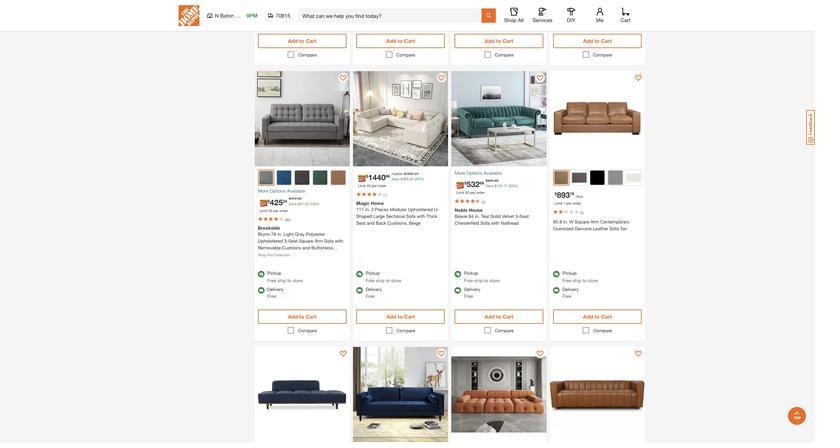 Task type: locate. For each thing, give the bounding box(es) containing it.
0 vertical spatial more
[[455, 170, 465, 176]]

available for pickup image
[[258, 272, 264, 278], [356, 272, 363, 278], [553, 272, 560, 278]]

options
[[466, 170, 482, 176], [270, 189, 286, 194]]

2 horizontal spatial save
[[486, 184, 494, 188]]

in. right 76
[[277, 232, 282, 237]]

sofa inside magic home 117 in. 3 pieces modular upholstered u- shaped large sectional sofa with thick seat and back cushions, beige
[[406, 214, 416, 219]]

ship
[[474, 2, 483, 8], [278, 278, 286, 284], [376, 278, 384, 284], [474, 278, 483, 284], [573, 278, 581, 284]]

1 vertical spatial seat
[[356, 221, 366, 226]]

shop inside button
[[504, 17, 517, 23]]

%) right 47
[[315, 202, 319, 206]]

1 vertical spatial 50
[[465, 191, 469, 195]]

3- down light
[[284, 239, 288, 244]]

delivery
[[267, 11, 284, 16], [366, 11, 382, 16], [464, 11, 480, 16], [563, 11, 579, 16], [267, 287, 284, 293], [366, 287, 382, 293], [464, 287, 480, 293], [563, 287, 579, 293]]

0 vertical spatial seat
[[520, 214, 529, 219]]

0 horizontal spatial 20
[[415, 177, 419, 181]]

store for 665
[[489, 278, 500, 284]]

espresso image
[[572, 171, 587, 185]]

$ left 78
[[555, 192, 557, 197]]

( up light
[[285, 218, 286, 222]]

3- for velvet
[[515, 214, 520, 219]]

upholstered up thick
[[408, 207, 433, 212]]

50 for 532
[[465, 191, 469, 195]]

and for buttonless
[[302, 245, 310, 251]]

pickup
[[267, 271, 281, 276], [366, 271, 380, 276], [464, 271, 478, 276], [563, 271, 577, 276]]

1 available for pickup image from the left
[[258, 272, 264, 278]]

light gray image
[[259, 171, 273, 185]]

( down /box
[[580, 211, 581, 215]]

0 horizontal spatial %)
[[315, 202, 319, 206]]

1 horizontal spatial 1
[[564, 202, 566, 206]]

save inside $ 665 . 85 save $ 133 . 17 ( 20 %) limit 50 per order
[[486, 184, 494, 188]]

0 horizontal spatial with
[[335, 239, 343, 244]]

upholstered inside magic home 117 in. 3 pieces modular upholstered u- shaped large sectional sofa with thick seat and back cushions, beige
[[408, 207, 433, 212]]

$ down the /carton
[[401, 177, 403, 181]]

and inside "brookside brynn 76 in. light gray polyester upholstered 3-seat square arm sofa with removable cushions and buttonless tufting"
[[302, 245, 310, 251]]

available for pickup image for 472
[[258, 272, 264, 278]]

per inside $ 472 . 49 save $ 47 . 25 ( 10 %) limit 50 per order
[[273, 209, 278, 213]]

pieces
[[375, 207, 389, 212]]

and right cushions
[[302, 245, 310, 251]]

2 pickup free ship to store from the left
[[366, 271, 401, 284]]

seat down shaped
[[356, 221, 366, 226]]

1 vertical spatial with
[[491, 221, 500, 226]]

available shipping image
[[258, 12, 264, 18], [356, 12, 363, 18], [356, 288, 363, 294]]

bowie 84 in. teal solid velvet 3-seat chesterfield sofa with nailhead image
[[451, 71, 547, 167]]

3- right the velvet
[[515, 214, 520, 219]]

more options available link
[[455, 170, 543, 177], [258, 188, 347, 195]]

shop left all
[[504, 17, 517, 23]]

85.8 in. w square arm contemporary oversized genuine leather sofa tan link
[[553, 219, 642, 232]]

$ 893 78 /box limit 1 per order
[[555, 191, 583, 206]]

save
[[392, 177, 400, 181], [486, 184, 494, 188], [289, 202, 297, 206]]

1 vertical spatial more options available link
[[258, 188, 347, 195]]

more options available link up 49 at the top of the page
[[258, 188, 347, 195]]

1 vertical spatial and
[[302, 245, 310, 251]]

0 vertical spatial arm
[[591, 219, 599, 225]]

1 vertical spatial options
[[270, 189, 286, 194]]

0 vertical spatial 1
[[384, 193, 386, 197]]

upholstered up removable
[[258, 239, 283, 244]]

leather
[[593, 226, 608, 232]]

)
[[386, 193, 387, 197], [485, 200, 485, 204], [583, 211, 584, 215], [290, 218, 291, 222]]

2 horizontal spatial available for pickup image
[[553, 272, 560, 278]]

available up 665
[[484, 170, 502, 176]]

1 vertical spatial 20
[[509, 184, 513, 188]]

order down 24
[[279, 209, 288, 213]]

20 right 17
[[509, 184, 513, 188]]

sofa up buttonless
[[324, 239, 334, 244]]

arm up leather
[[591, 219, 599, 225]]

limit up brookside
[[259, 209, 267, 213]]

$ inside "$ 425 24"
[[268, 199, 270, 204]]

chesterfield
[[455, 221, 479, 226]]

2 vertical spatial save
[[289, 202, 297, 206]]

) up light
[[290, 218, 291, 222]]

1 horizontal spatial arm
[[591, 219, 599, 225]]

per inside /carton $ 1801 . 21 save $ 360 . 25 ( 20 %) limit 50 per order
[[372, 184, 377, 188]]

seat right the velvet
[[520, 214, 529, 219]]

3- for upholstered
[[284, 239, 288, 244]]

in. inside the 85.8 in. w square arm contemporary oversized genuine leather sofa tan
[[563, 219, 568, 225]]

0 horizontal spatial shop
[[258, 253, 266, 258]]

50
[[367, 184, 371, 188], [465, 191, 469, 195], [268, 209, 272, 213]]

$
[[404, 172, 406, 176], [366, 174, 368, 179], [401, 177, 403, 181], [486, 179, 488, 183], [464, 181, 467, 186], [495, 184, 497, 188], [555, 192, 557, 197], [289, 197, 291, 201], [268, 199, 270, 204], [298, 202, 300, 206]]

0 horizontal spatial more options available
[[258, 189, 305, 194]]

feedback link image
[[806, 110, 815, 145]]

80
[[286, 218, 290, 222]]

2 horizontal spatial with
[[491, 221, 500, 226]]

1 vertical spatial shop
[[258, 253, 266, 258]]

49
[[298, 197, 302, 201]]

) up the 85.8 in. w square arm contemporary oversized genuine leather sofa tan
[[583, 211, 584, 215]]

1 vertical spatial upholstered
[[258, 239, 283, 244]]

more
[[455, 170, 465, 176], [258, 189, 268, 194]]

store for 893
[[588, 278, 598, 284]]

1 horizontal spatial square
[[575, 219, 589, 225]]

2
[[483, 200, 485, 204]]

gray image
[[608, 171, 623, 185]]

add to cart button
[[258, 34, 347, 48], [356, 34, 445, 48], [455, 34, 543, 48], [553, 34, 642, 48], [258, 310, 347, 325], [356, 310, 445, 325], [455, 310, 543, 325], [553, 310, 642, 325]]

1 vertical spatial 25
[[305, 202, 309, 206]]

square
[[575, 219, 589, 225], [299, 239, 313, 244]]

save down 665
[[486, 184, 494, 188]]

$ left 24
[[268, 199, 270, 204]]

add
[[288, 38, 298, 44], [386, 38, 396, 44], [485, 38, 495, 44], [583, 38, 593, 44], [288, 314, 298, 320], [386, 314, 396, 320], [485, 314, 495, 320], [583, 314, 593, 320]]

seat
[[520, 214, 529, 219], [356, 221, 366, 226], [288, 239, 298, 244]]

per down 78
[[567, 202, 572, 206]]

103.95 in. w square arm velvet rectangle 3-seater free combination sofa in orange image
[[451, 348, 547, 443]]

black image
[[590, 171, 605, 185]]

4 pickup from the left
[[563, 271, 577, 276]]

0 vertical spatial square
[[575, 219, 589, 225]]

save down 472
[[289, 202, 297, 206]]

.
[[414, 172, 415, 176], [408, 177, 409, 181], [494, 179, 495, 183], [503, 184, 504, 188], [297, 197, 298, 201], [304, 202, 305, 206]]

in. left w
[[563, 219, 568, 225]]

0 horizontal spatial 25
[[305, 202, 309, 206]]

1 horizontal spatial 50
[[367, 184, 371, 188]]

2 available for pickup image from the left
[[356, 272, 363, 278]]

1 horizontal spatial upholstered
[[408, 207, 433, 212]]

1 horizontal spatial save
[[392, 177, 400, 181]]

per down 1440
[[372, 184, 377, 188]]

seat up cushions
[[288, 239, 298, 244]]

0 vertical spatial 20
[[415, 177, 419, 181]]

1 horizontal spatial with
[[417, 214, 425, 219]]

more down the light gray icon
[[258, 189, 268, 194]]

seat for brynn 76 in. light gray polyester upholstered 3-seat square arm sofa with removable cushions and buttonless tufting
[[288, 239, 298, 244]]

order inside /carton $ 1801 . 21 save $ 360 . 25 ( 20 %) limit 50 per order
[[378, 184, 386, 188]]

more up $ 532 68
[[455, 170, 465, 176]]

with for brookside brynn 76 in. light gray polyester upholstered 3-seat square arm sofa with removable cushions and buttonless tufting
[[335, 239, 343, 244]]

arm inside "brookside brynn 76 in. light gray polyester upholstered 3-seat square arm sofa with removable cushions and buttonless tufting"
[[315, 239, 323, 244]]

0 horizontal spatial available for pickup image
[[258, 272, 264, 278]]

2 vertical spatial %)
[[315, 202, 319, 206]]

0 horizontal spatial available
[[287, 189, 305, 194]]

and inside magic home 117 in. 3 pieces modular upholstered u- shaped large sectional sofa with thick seat and back cushions, beige
[[367, 221, 375, 226]]

( 2 )
[[482, 200, 485, 204]]

seat for bowie 84 in. teal solid velvet 3-seat chesterfield sofa with nailhead
[[520, 214, 529, 219]]

85.8 in. w square arm contemporary oversized genuine leather sofa tan
[[553, 219, 630, 232]]

display image for the 85.8 in. w square arm contemporary oversized genuine leather sofa tan image
[[635, 75, 642, 82]]

per
[[372, 184, 377, 188], [470, 191, 475, 195], [567, 202, 572, 206], [273, 209, 278, 213]]

$ left 68
[[464, 181, 467, 186]]

removable
[[258, 245, 281, 251]]

( up home at the top left of the page
[[383, 193, 384, 197]]

square up genuine
[[575, 219, 589, 225]]

50 down 1440
[[367, 184, 371, 188]]

25 down 1801
[[409, 177, 413, 181]]

save inside $ 472 . 49 save $ 47 . 25 ( 10 %) limit 50 per order
[[289, 202, 297, 206]]

seat inside "brookside brynn 76 in. light gray polyester upholstered 3-seat square arm sofa with removable cushions and buttonless tufting"
[[288, 239, 298, 244]]

0 horizontal spatial upholstered
[[258, 239, 283, 244]]

$ right 24
[[289, 197, 291, 201]]

sofa up beige
[[406, 214, 416, 219]]

ship to store
[[474, 2, 500, 8]]

shop
[[504, 17, 517, 23], [258, 253, 266, 258]]

1 horizontal spatial 3-
[[515, 214, 520, 219]]

upholstered for thick
[[408, 207, 433, 212]]

4 pickup free ship to store from the left
[[563, 271, 598, 284]]

$ down 49 at the top of the page
[[298, 202, 300, 206]]

with inside magic home 117 in. 3 pieces modular upholstered u- shaped large sectional sofa with thick seat and back cushions, beige
[[417, 214, 425, 219]]

with
[[417, 214, 425, 219], [491, 221, 500, 226], [335, 239, 343, 244]]

1 horizontal spatial 25
[[409, 177, 413, 181]]

limit up noble at top
[[456, 191, 464, 195]]

70815
[[276, 12, 290, 19]]

1 horizontal spatial shop
[[504, 17, 517, 23]]

2 vertical spatial with
[[335, 239, 343, 244]]

available shipping image
[[258, 288, 264, 294], [455, 288, 461, 294], [553, 288, 560, 294]]

2 horizontal spatial %)
[[513, 184, 518, 188]]

available for pickup image for 893
[[553, 272, 560, 278]]

magic
[[356, 201, 370, 206]]

1 horizontal spatial %)
[[419, 177, 424, 181]]

add to cart
[[288, 38, 316, 44], [386, 38, 415, 44], [485, 38, 513, 44], [583, 38, 612, 44], [288, 314, 316, 320], [386, 314, 415, 320], [485, 314, 513, 320], [583, 314, 612, 320]]

display image
[[340, 75, 347, 82], [438, 75, 445, 82], [537, 75, 543, 82], [635, 75, 642, 82], [340, 352, 347, 358], [537, 352, 543, 358], [635, 352, 642, 358]]

50 down the 532
[[465, 191, 469, 195]]

2 vertical spatial 50
[[268, 209, 272, 213]]

1 vertical spatial %)
[[513, 184, 518, 188]]

sofa down contemporary
[[610, 226, 619, 232]]

1 horizontal spatial available for pickup image
[[356, 272, 363, 278]]

jasper 80 in. daybed in midnight blue image
[[255, 348, 350, 443]]

limit up 'magic'
[[358, 184, 366, 188]]

u-
[[434, 207, 439, 212]]

1 vertical spatial more options available
[[258, 189, 305, 194]]

0 vertical spatial more options available
[[455, 170, 502, 176]]

limit inside $ 893 78 /box limit 1 per order
[[555, 202, 563, 206]]

sofa down the teal
[[480, 221, 490, 226]]

( right 47
[[310, 202, 311, 206]]

50 inside $ 665 . 85 save $ 133 . 17 ( 20 %) limit 50 per order
[[465, 191, 469, 195]]

$ 665 . 85 save $ 133 . 17 ( 20 %) limit 50 per order
[[456, 179, 518, 195]]

seat inside the noble house bowie 84 in. teal solid velvet 3-seat chesterfield sofa with nailhead
[[520, 214, 529, 219]]

0 horizontal spatial available shipping image
[[258, 288, 264, 294]]

1 vertical spatial more
[[258, 189, 268, 194]]

0 vertical spatial 3-
[[515, 214, 520, 219]]

1 available shipping image from the left
[[258, 288, 264, 294]]

1 horizontal spatial more options available
[[455, 170, 502, 176]]

0 horizontal spatial save
[[289, 202, 297, 206]]

( inside $ 472 . 49 save $ 47 . 25 ( 10 %) limit 50 per order
[[310, 202, 311, 206]]

collection
[[274, 253, 290, 258]]

0 vertical spatial 50
[[367, 184, 371, 188]]

3-
[[515, 214, 520, 219], [284, 239, 288, 244]]

and down shaped
[[367, 221, 375, 226]]

1 horizontal spatial 20
[[509, 184, 513, 188]]

1 pickup free ship to store from the left
[[267, 271, 303, 284]]

large
[[373, 214, 385, 219]]

shop this collection link
[[258, 253, 290, 258]]

1 vertical spatial 3-
[[284, 239, 288, 244]]

square down gray
[[299, 239, 313, 244]]

options up $ 532 68
[[466, 170, 482, 176]]

2 available shipping image from the left
[[455, 288, 461, 294]]

) for 665
[[485, 200, 485, 204]]

display image for the brynn 76 in. light gray polyester upholstered 3-seat square arm sofa with removable cushions and buttonless tufting image
[[340, 75, 347, 82]]

more options available up 68
[[455, 170, 502, 176]]

0 vertical spatial and
[[367, 221, 375, 226]]

$ right 68
[[486, 179, 488, 183]]

(
[[414, 177, 415, 181], [509, 184, 509, 188], [383, 193, 384, 197], [482, 200, 483, 204], [310, 202, 311, 206], [580, 211, 581, 215], [285, 218, 286, 222]]

2 horizontal spatial 50
[[465, 191, 469, 195]]

0 horizontal spatial seat
[[288, 239, 298, 244]]

order down "$ 1440 96"
[[378, 184, 386, 188]]

21
[[415, 172, 419, 176]]

0 horizontal spatial options
[[270, 189, 286, 194]]

save for 425
[[289, 202, 297, 206]]

1 up the pieces
[[384, 193, 386, 197]]

1
[[384, 193, 386, 197], [564, 202, 566, 206]]

) up the teal
[[485, 200, 485, 204]]

shop for shop all
[[504, 17, 517, 23]]

arm
[[591, 219, 599, 225], [315, 239, 323, 244]]

$ left 96
[[366, 174, 368, 179]]

in. left 3 at the top left of page
[[365, 207, 370, 212]]

order inside $ 893 78 /box limit 1 per order
[[573, 202, 581, 206]]

3 pickup from the left
[[464, 271, 478, 276]]

zakari 81.5 in. w square arm velvet mid-century 3-seat straight sofa with solid wood legs in blue image
[[353, 348, 448, 443]]

compare
[[298, 52, 317, 58], [396, 52, 415, 58], [495, 52, 514, 58], [593, 52, 612, 58], [298, 328, 317, 334], [396, 328, 415, 334], [495, 328, 514, 334], [593, 328, 612, 334]]

display image for 103.95 in. w square arm velvet rectangle 3-seater free combination sofa in orange image
[[537, 352, 543, 358]]

0 vertical spatial save
[[392, 177, 400, 181]]

( down 21
[[414, 177, 415, 181]]

genuine
[[575, 226, 592, 232]]

gray
[[295, 232, 305, 237]]

ship for 665
[[474, 278, 483, 284]]

display image for 'bowie 84 in. teal solid velvet 3-seat chesterfield sofa with nailhead' image
[[537, 75, 543, 82]]

order
[[378, 184, 386, 188], [476, 191, 485, 195], [573, 202, 581, 206], [279, 209, 288, 213]]

1 horizontal spatial more options available link
[[455, 170, 543, 177]]

76
[[271, 232, 276, 237]]

arm up buttonless
[[315, 239, 323, 244]]

2 vertical spatial seat
[[288, 239, 298, 244]]

1 down 893
[[564, 202, 566, 206]]

1 vertical spatial available
[[287, 189, 305, 194]]

) for 893
[[583, 211, 584, 215]]

3- inside "brookside brynn 76 in. light gray polyester upholstered 3-seat square arm sofa with removable cushions and buttonless tufting"
[[284, 239, 288, 244]]

in.
[[365, 207, 370, 212], [475, 214, 480, 219], [563, 219, 568, 225], [277, 232, 282, 237]]

%) inside $ 472 . 49 save $ 47 . 25 ( 10 %) limit 50 per order
[[315, 202, 319, 206]]

0 vertical spatial with
[[417, 214, 425, 219]]

1 vertical spatial 1
[[564, 202, 566, 206]]

1 horizontal spatial options
[[466, 170, 482, 176]]

green image
[[313, 171, 327, 185]]

0 vertical spatial options
[[466, 170, 482, 176]]

and
[[367, 221, 375, 226], [302, 245, 310, 251]]

2 horizontal spatial available shipping image
[[553, 288, 560, 294]]

sofa inside the noble house bowie 84 in. teal solid velvet 3-seat chesterfield sofa with nailhead
[[480, 221, 490, 226]]

order inside $ 472 . 49 save $ 47 . 25 ( 10 %) limit 50 per order
[[279, 209, 288, 213]]

( right 17
[[509, 184, 509, 188]]

%) right 360
[[419, 177, 424, 181]]

more options available link up "85"
[[455, 170, 543, 177]]

0 vertical spatial %)
[[419, 177, 424, 181]]

9pm
[[246, 12, 258, 19]]

96
[[386, 174, 390, 179]]

0 vertical spatial available
[[484, 170, 502, 176]]

1 horizontal spatial and
[[367, 221, 375, 226]]

shop left this
[[258, 253, 266, 258]]

3- inside the noble house bowie 84 in. teal solid velvet 3-seat chesterfield sofa with nailhead
[[515, 214, 520, 219]]

available up 472
[[287, 189, 305, 194]]

seat inside magic home 117 in. 3 pieces modular upholstered u- shaped large sectional sofa with thick seat and back cushions, beige
[[356, 221, 366, 226]]

) up the pieces
[[386, 193, 387, 197]]

diy button
[[561, 8, 582, 23]]

0 horizontal spatial more options available link
[[258, 188, 347, 195]]

with for magic home 117 in. 3 pieces modular upholstered u- shaped large sectional sofa with thick seat and back cushions, beige
[[417, 214, 425, 219]]

limit down 893
[[555, 202, 563, 206]]

25 right 47
[[305, 202, 309, 206]]

upholstered inside "brookside brynn 76 in. light gray polyester upholstered 3-seat square arm sofa with removable cushions and buttonless tufting"
[[258, 239, 283, 244]]

3 available for pickup image from the left
[[553, 272, 560, 278]]

1 vertical spatial square
[[299, 239, 313, 244]]

%) inside $ 665 . 85 save $ 133 . 17 ( 20 %) limit 50 per order
[[513, 184, 518, 188]]

arm inside the 85.8 in. w square arm contemporary oversized genuine leather sofa tan
[[591, 219, 599, 225]]

order down 68
[[476, 191, 485, 195]]

( inside $ 665 . 85 save $ 133 . 17 ( 20 %) limit 50 per order
[[509, 184, 509, 188]]

tan image
[[554, 172, 568, 185]]

options up "$ 425 24"
[[270, 189, 286, 194]]

more options available up 24
[[258, 189, 305, 194]]

shop all button
[[504, 8, 524, 23]]

78
[[570, 192, 574, 197]]

0 horizontal spatial square
[[299, 239, 313, 244]]

free
[[267, 18, 276, 23], [366, 18, 375, 23], [464, 18, 473, 23], [563, 18, 572, 23], [267, 278, 276, 284], [366, 278, 375, 284], [464, 278, 473, 284], [563, 278, 572, 284], [267, 294, 276, 299], [366, 294, 375, 299], [464, 294, 473, 299], [563, 294, 572, 299]]

with inside "brookside brynn 76 in. light gray polyester upholstered 3-seat square arm sofa with removable cushions and buttonless tufting"
[[335, 239, 343, 244]]

0 vertical spatial 25
[[409, 177, 413, 181]]

3 pickup free ship to store from the left
[[464, 271, 500, 284]]

0 vertical spatial more options available link
[[455, 170, 543, 177]]

0 vertical spatial upholstered
[[408, 207, 433, 212]]

20 down 21
[[415, 177, 419, 181]]

$ 472 . 49 save $ 47 . 25 ( 10 %) limit 50 per order
[[259, 197, 319, 213]]

0 vertical spatial shop
[[504, 17, 517, 23]]

in. right 84
[[475, 214, 480, 219]]

me
[[596, 17, 604, 23]]

1 vertical spatial arm
[[315, 239, 323, 244]]

1 vertical spatial save
[[486, 184, 494, 188]]

50 down 425
[[268, 209, 272, 213]]

per down 425
[[273, 209, 278, 213]]

1 horizontal spatial available shipping image
[[455, 288, 461, 294]]

upholstered
[[408, 207, 433, 212], [258, 239, 283, 244]]

upholstered for removable
[[258, 239, 283, 244]]

square inside "brookside brynn 76 in. light gray polyester upholstered 3-seat square arm sofa with removable cushions and buttonless tufting"
[[299, 239, 313, 244]]

0 horizontal spatial 50
[[268, 209, 272, 213]]

0 horizontal spatial arm
[[315, 239, 323, 244]]

save down the /carton
[[392, 177, 400, 181]]

solid
[[490, 214, 501, 219]]

0 horizontal spatial 3-
[[284, 239, 288, 244]]

%) right 17
[[513, 184, 518, 188]]

in. inside magic home 117 in. 3 pieces modular upholstered u- shaped large sectional sofa with thick seat and back cushions, beige
[[365, 207, 370, 212]]

1 horizontal spatial seat
[[356, 221, 366, 226]]

2 horizontal spatial seat
[[520, 214, 529, 219]]

per down the 532
[[470, 191, 475, 195]]

shop this collection
[[258, 253, 290, 258]]

1 pickup from the left
[[267, 271, 281, 276]]

0 horizontal spatial and
[[302, 245, 310, 251]]

pickup free ship to store for 472
[[267, 271, 303, 284]]

pickup for 472
[[267, 271, 281, 276]]

ship for 472
[[278, 278, 286, 284]]

50 inside $ 472 . 49 save $ 47 . 25 ( 10 %) limit 50 per order
[[268, 209, 272, 213]]

order down /box
[[573, 202, 581, 206]]



Task type: vqa. For each thing, say whether or not it's contained in the screenshot.
4 to the bottom
no



Task type: describe. For each thing, give the bounding box(es) containing it.
( inside /carton $ 1801 . 21 save $ 360 . 25 ( 20 %) limit 50 per order
[[414, 177, 415, 181]]

%) for 532
[[513, 184, 518, 188]]

68
[[480, 181, 484, 186]]

$ down "85"
[[495, 184, 497, 188]]

472
[[291, 197, 297, 201]]

pickup for 893
[[563, 271, 577, 276]]

117
[[356, 207, 364, 212]]

nailhead
[[501, 221, 519, 226]]

brookside brynn 76 in. light gray polyester upholstered 3-seat square arm sofa with removable cushions and buttonless tufting
[[258, 226, 343, 258]]

shop all
[[504, 17, 524, 23]]

85
[[495, 179, 499, 183]]

dark gray image
[[295, 171, 309, 185]]

pickup free ship to store for 893
[[563, 271, 598, 284]]

85.8
[[553, 219, 562, 225]]

133
[[497, 184, 503, 188]]

425
[[270, 198, 283, 207]]

/box
[[576, 195, 583, 199]]

available shipping image for 425
[[258, 288, 264, 294]]

available shipping image for 532
[[455, 288, 461, 294]]

polyester
[[306, 232, 325, 237]]

ship for 893
[[573, 278, 581, 284]]

house
[[469, 208, 483, 213]]

What can we help you find today? search field
[[302, 9, 481, 22]]

navy image
[[277, 171, 291, 185]]

brynn
[[258, 232, 270, 237]]

cart link
[[618, 8, 633, 23]]

1 horizontal spatial available
[[484, 170, 502, 176]]

cushions
[[282, 245, 301, 251]]

in. inside the noble house bowie 84 in. teal solid velvet 3-seat chesterfield sofa with nailhead
[[475, 214, 480, 219]]

pickup for 665
[[464, 271, 478, 276]]

options for bottommost the more options available link
[[270, 189, 286, 194]]

%) for 425
[[315, 202, 319, 206]]

options for the top the more options available link
[[466, 170, 482, 176]]

cayman 88 in. w round arm luxury leather rectangle couch in cognac brown image
[[550, 348, 645, 443]]

84
[[469, 214, 474, 219]]

24
[[283, 199, 287, 204]]

oversized
[[553, 226, 573, 232]]

display image for cayman 88 in. w round arm luxury leather rectangle couch in cognac brown image
[[635, 352, 642, 358]]

magic home 117 in. 3 pieces modular upholstered u- shaped large sectional sofa with thick seat and back cushions, beige
[[356, 201, 439, 226]]

brynn 76 in. light gray polyester upholstered 3-seat square arm sofa with removable cushions and buttonless tufting image
[[255, 71, 350, 167]]

$ 1440 96
[[366, 173, 390, 182]]

all
[[518, 17, 524, 23]]

limit inside $ 472 . 49 save $ 47 . 25 ( 10 %) limit 50 per order
[[259, 209, 267, 213]]

%) inside /carton $ 1801 . 21 save $ 360 . 25 ( 20 %) limit 50 per order
[[419, 177, 424, 181]]

shop for shop this collection
[[258, 253, 266, 258]]

save for 532
[[486, 184, 494, 188]]

light
[[284, 232, 294, 237]]

/carton $ 1801 . 21 save $ 360 . 25 ( 20 %) limit 50 per order
[[358, 172, 424, 188]]

360
[[403, 177, 408, 181]]

display image for jasper 80 in. daybed in midnight blue image on the bottom
[[340, 352, 347, 358]]

tufting
[[258, 252, 272, 258]]

$ inside $ 893 78 /box limit 1 per order
[[555, 192, 557, 197]]

contemporary
[[600, 219, 630, 225]]

n baton rouge
[[215, 12, 251, 19]]

sofa inside the 85.8 in. w square arm contemporary oversized genuine leather sofa tan
[[610, 226, 619, 232]]

cushions,
[[387, 221, 408, 226]]

2 pickup from the left
[[366, 271, 380, 276]]

85.8 in. w square arm contemporary oversized genuine leather sofa tan image
[[550, 71, 645, 167]]

available for pickup image
[[455, 272, 461, 278]]

1 inside $ 893 78 /box limit 1 per order
[[564, 202, 566, 206]]

limit inside $ 665 . 85 save $ 133 . 17 ( 20 %) limit 50 per order
[[456, 191, 464, 195]]

70815 button
[[268, 12, 290, 19]]

noble house bowie 84 in. teal solid velvet 3-seat chesterfield sofa with nailhead
[[455, 208, 529, 226]]

square inside the 85.8 in. w square arm contemporary oversized genuine leather sofa tan
[[575, 219, 589, 225]]

and for back
[[367, 221, 375, 226]]

( up house
[[482, 200, 483, 204]]

save inside /carton $ 1801 . 21 save $ 360 . 25 ( 20 %) limit 50 per order
[[392, 177, 400, 181]]

services button
[[532, 8, 553, 23]]

$ up 360
[[404, 172, 406, 176]]

47
[[300, 202, 304, 206]]

532
[[467, 180, 480, 189]]

thick
[[427, 214, 437, 219]]

order inside $ 665 . 85 save $ 133 . 17 ( 20 %) limit 50 per order
[[476, 191, 485, 195]]

faux camel image
[[331, 171, 346, 185]]

1440
[[368, 173, 386, 182]]

me button
[[589, 8, 610, 23]]

teal
[[481, 214, 489, 219]]

0 horizontal spatial more
[[258, 189, 268, 194]]

sectional
[[386, 214, 405, 219]]

buttonless
[[311, 245, 333, 251]]

$ 532 68
[[464, 180, 484, 189]]

in. inside "brookside brynn 76 in. light gray polyester upholstered 3-seat square arm sofa with removable cushions and buttonless tufting"
[[277, 232, 282, 237]]

117 in. 3 pieces modular upholstered u-shaped large sectional sofa with thick seat and back cushions, beige image
[[353, 71, 448, 167]]

( 80 )
[[285, 218, 291, 222]]

) for 472
[[290, 218, 291, 222]]

20 inside /carton $ 1801 . 21 save $ 360 . 25 ( 20 %) limit 50 per order
[[415, 177, 419, 181]]

$ inside $ 532 68
[[464, 181, 467, 186]]

store for 472
[[293, 278, 303, 284]]

pickup free ship to store for 665
[[464, 271, 500, 284]]

50 inside /carton $ 1801 . 21 save $ 360 . 25 ( 20 %) limit 50 per order
[[367, 184, 371, 188]]

50 for 425
[[268, 209, 272, 213]]

this
[[267, 253, 273, 258]]

shaped
[[356, 214, 372, 219]]

the home depot logo image
[[178, 5, 199, 26]]

25 inside /carton $ 1801 . 21 save $ 360 . 25 ( 20 %) limit 50 per order
[[409, 177, 413, 181]]

665
[[488, 179, 494, 183]]

velvet
[[502, 214, 514, 219]]

3 available shipping image from the left
[[553, 288, 560, 294]]

893
[[557, 191, 570, 200]]

display image for 117 in. 3 pieces modular upholstered u-shaped large sectional sofa with thick seat and back cushions, beige image
[[438, 75, 445, 82]]

back
[[376, 221, 386, 226]]

1801
[[406, 172, 414, 176]]

home
[[371, 201, 384, 206]]

baton
[[220, 12, 234, 19]]

per inside $ 665 . 85 save $ 133 . 17 ( 20 %) limit 50 per order
[[470, 191, 475, 195]]

10
[[311, 202, 315, 206]]

with inside the noble house bowie 84 in. teal solid velvet 3-seat chesterfield sofa with nailhead
[[491, 221, 500, 226]]

$ 425 24
[[268, 198, 287, 207]]

/carton
[[392, 172, 403, 176]]

( 1 )
[[383, 193, 387, 197]]

noble
[[455, 208, 467, 213]]

20 inside $ 665 . 85 save $ 133 . 17 ( 20 %) limit 50 per order
[[509, 184, 513, 188]]

$ inside "$ 1440 96"
[[366, 174, 368, 179]]

25 inside $ 472 . 49 save $ 47 . 25 ( 10 %) limit 50 per order
[[305, 202, 309, 206]]

5
[[581, 211, 583, 215]]

0 horizontal spatial 1
[[384, 193, 386, 197]]

3
[[371, 207, 374, 212]]

services
[[533, 17, 553, 23]]

per inside $ 893 78 /box limit 1 per order
[[567, 202, 572, 206]]

diy
[[567, 17, 575, 23]]

17
[[504, 184, 508, 188]]

sofa inside "brookside brynn 76 in. light gray polyester upholstered 3-seat square arm sofa with removable cushions and buttonless tufting"
[[324, 239, 334, 244]]

modular
[[390, 207, 407, 212]]

w
[[569, 219, 574, 225]]

limit inside /carton $ 1801 . 21 save $ 360 . 25 ( 20 %) limit 50 per order
[[358, 184, 366, 188]]

display image
[[438, 352, 445, 358]]

white image
[[626, 171, 641, 185]]

bowie
[[455, 214, 467, 219]]

n
[[215, 12, 219, 19]]

1 horizontal spatial more
[[455, 170, 465, 176]]

( 5 )
[[580, 211, 584, 215]]

tan
[[620, 226, 627, 232]]

rouge
[[235, 12, 251, 19]]

beige
[[409, 221, 421, 226]]



